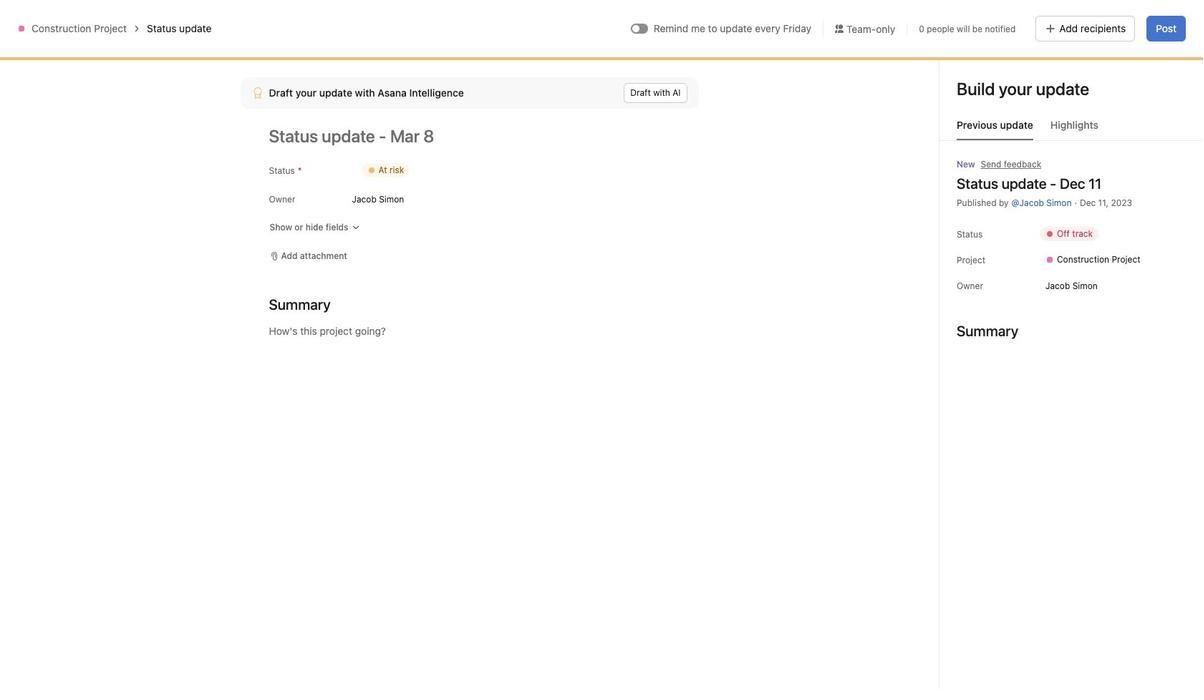 Task type: describe. For each thing, give the bounding box(es) containing it.
manage project members image
[[935, 52, 952, 69]]

add task image
[[351, 135, 362, 147]]

add task image
[[1004, 135, 1016, 147]]



Task type: locate. For each thing, give the bounding box(es) containing it.
switch
[[631, 24, 648, 34]]

board image
[[198, 52, 215, 69]]

tab list
[[940, 117, 1203, 141]]

add to starred image
[[394, 47, 406, 58]]

rules for created image
[[981, 135, 993, 147]]

Title of update text field
[[269, 120, 699, 152]]

Section title text field
[[269, 295, 331, 315]]

hide sidebar image
[[19, 11, 30, 23]]

rules for drafting image
[[328, 135, 340, 147]]



Task type: vqa. For each thing, say whether or not it's contained in the screenshot.
Manage project members icon
yes



